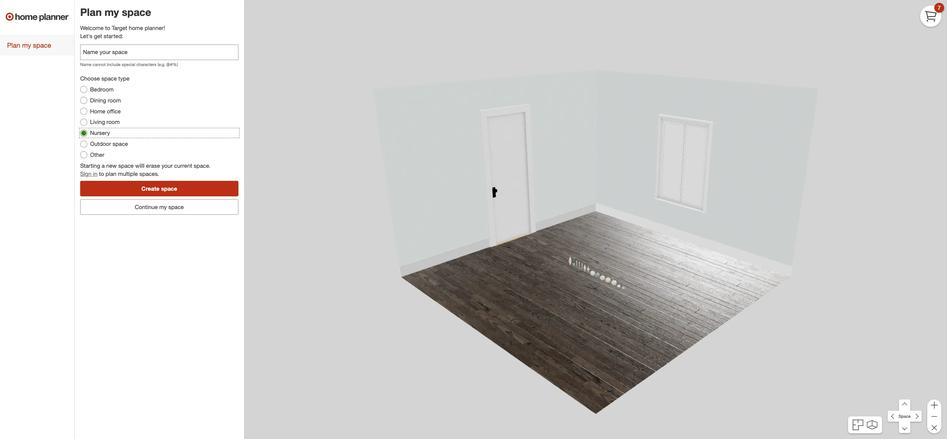Task type: locate. For each thing, give the bounding box(es) containing it.
1 vertical spatial my
[[22, 41, 31, 49]]

plan my space up target
[[80, 6, 151, 18]]

room down office
[[107, 119, 120, 126]]

name
[[80, 62, 92, 67]]

space inside starting a new space willl erase your current space. sign in to plan multiple spaces.
[[118, 162, 134, 169]]

plan
[[80, 6, 102, 18], [7, 41, 20, 49]]

space inside create space button
[[161, 185, 177, 192]]

continue my space
[[135, 203, 184, 210]]

1 vertical spatial room
[[107, 119, 120, 126]]

2 horizontal spatial my
[[159, 203, 167, 210]]

plan
[[106, 170, 116, 177]]

0 horizontal spatial plan
[[7, 41, 20, 49]]

choose
[[80, 75, 100, 82]]

home office
[[90, 108, 121, 115]]

target
[[112, 24, 127, 32]]

welcome
[[80, 24, 104, 32]]

my right 'continue'
[[159, 203, 167, 210]]

Dining room radio
[[80, 97, 87, 104]]

welcome to target home planner! let's get started:
[[80, 24, 165, 40]]

7 button
[[921, 3, 945, 27]]

spaces.
[[140, 170, 159, 177]]

(e.g.
[[158, 62, 165, 67]]

plan my space down the home planner landing page image
[[7, 41, 51, 49]]

1 horizontal spatial my
[[105, 6, 119, 18]]

starting a new space willl erase your current space. sign in to plan multiple spaces.
[[80, 162, 211, 177]]

room for living room
[[107, 119, 120, 126]]

0 horizontal spatial plan my space
[[7, 41, 51, 49]]

space down create space button
[[169, 203, 184, 210]]

to
[[105, 24, 110, 32], [99, 170, 104, 177]]

other
[[90, 151, 104, 158]]

to inside welcome to target home planner! let's get started:
[[105, 24, 110, 32]]

Living room radio
[[80, 119, 87, 126]]

room up office
[[108, 97, 121, 104]]

room
[[108, 97, 121, 104], [107, 119, 120, 126]]

space up the multiple
[[118, 162, 134, 169]]

plan my space inside button
[[7, 41, 51, 49]]

include
[[107, 62, 121, 67]]

willl
[[135, 162, 145, 169]]

@#%)
[[166, 62, 178, 67]]

to right in
[[99, 170, 104, 177]]

create
[[142, 185, 160, 192]]

my
[[105, 6, 119, 18], [22, 41, 31, 49], [159, 203, 167, 210]]

choose space type
[[80, 75, 130, 82]]

a
[[102, 162, 105, 169]]

Bedroom radio
[[80, 86, 87, 93]]

name cannot include special characters (e.g. @#%)
[[80, 62, 178, 67]]

space up bedroom on the top
[[102, 75, 117, 82]]

to inside starting a new space willl erase your current space. sign in to plan multiple spaces.
[[99, 170, 104, 177]]

to up started:
[[105, 24, 110, 32]]

my up target
[[105, 6, 119, 18]]

home planner landing page image
[[6, 6, 69, 28]]

space right create
[[161, 185, 177, 192]]

space down the home planner landing page image
[[33, 41, 51, 49]]

dining room
[[90, 97, 121, 104]]

new
[[106, 162, 117, 169]]

multiple
[[118, 170, 138, 177]]

plan inside button
[[7, 41, 20, 49]]

special
[[122, 62, 135, 67]]

1 vertical spatial plan my space
[[7, 41, 51, 49]]

0 vertical spatial room
[[108, 97, 121, 104]]

front view button icon image
[[867, 421, 878, 430]]

home
[[129, 24, 143, 32]]

current
[[174, 162, 192, 169]]

create space button
[[80, 181, 239, 196]]

1 vertical spatial plan
[[7, 41, 20, 49]]

my down the home planner landing page image
[[22, 41, 31, 49]]

0 vertical spatial plan
[[80, 6, 102, 18]]

space
[[122, 6, 151, 18], [33, 41, 51, 49], [102, 75, 117, 82], [113, 140, 128, 147], [118, 162, 134, 169], [161, 185, 177, 192], [169, 203, 184, 210]]

0 vertical spatial plan my space
[[80, 6, 151, 18]]

dining
[[90, 97, 106, 104]]

0 horizontal spatial to
[[99, 170, 104, 177]]

0 horizontal spatial my
[[22, 41, 31, 49]]

1 horizontal spatial to
[[105, 24, 110, 32]]

cannot
[[93, 62, 106, 67]]

1 horizontal spatial plan my space
[[80, 6, 151, 18]]

tilt camera up 30° image
[[900, 400, 911, 411]]

top view button icon image
[[853, 420, 864, 431]]

7
[[938, 4, 941, 11]]

plan my space
[[80, 6, 151, 18], [7, 41, 51, 49]]

0 vertical spatial to
[[105, 24, 110, 32]]

office
[[107, 108, 121, 115]]

plan my space button
[[0, 35, 74, 56]]

1 vertical spatial to
[[99, 170, 104, 177]]

None text field
[[80, 45, 239, 60]]



Task type: describe. For each thing, give the bounding box(es) containing it.
your
[[162, 162, 173, 169]]

home
[[90, 108, 105, 115]]

continue
[[135, 203, 158, 210]]

sign in button
[[80, 170, 97, 178]]

Outdoor space radio
[[80, 141, 87, 148]]

planner!
[[145, 24, 165, 32]]

space inside plan my space button
[[33, 41, 51, 49]]

Nursery radio
[[80, 130, 87, 137]]

let's
[[80, 33, 92, 40]]

pan camera right 30° image
[[911, 411, 922, 422]]

living
[[90, 119, 105, 126]]

started:
[[104, 33, 123, 40]]

characters
[[136, 62, 157, 67]]

Home office radio
[[80, 108, 87, 115]]

room for dining room
[[108, 97, 121, 104]]

pan camera left 30° image
[[888, 411, 900, 422]]

starting
[[80, 162, 100, 169]]

space right outdoor
[[113, 140, 128, 147]]

living room
[[90, 119, 120, 126]]

2 vertical spatial my
[[159, 203, 167, 210]]

outdoor space
[[90, 140, 128, 147]]

get
[[94, 33, 102, 40]]

space
[[899, 414, 911, 419]]

outdoor
[[90, 140, 111, 147]]

space inside continue my space button
[[169, 203, 184, 210]]

1 horizontal spatial plan
[[80, 6, 102, 18]]

sign
[[80, 170, 92, 177]]

continue my space button
[[80, 199, 239, 215]]

space.
[[194, 162, 211, 169]]

nursery
[[90, 129, 110, 137]]

in
[[93, 170, 97, 177]]

bedroom
[[90, 86, 114, 93]]

Other radio
[[80, 151, 87, 158]]

erase
[[146, 162, 160, 169]]

tilt camera down 30° image
[[900, 422, 911, 433]]

create space
[[142, 185, 177, 192]]

0 vertical spatial my
[[105, 6, 119, 18]]

space up the home
[[122, 6, 151, 18]]

type
[[118, 75, 130, 82]]



Task type: vqa. For each thing, say whether or not it's contained in the screenshot.
"rolls"
no



